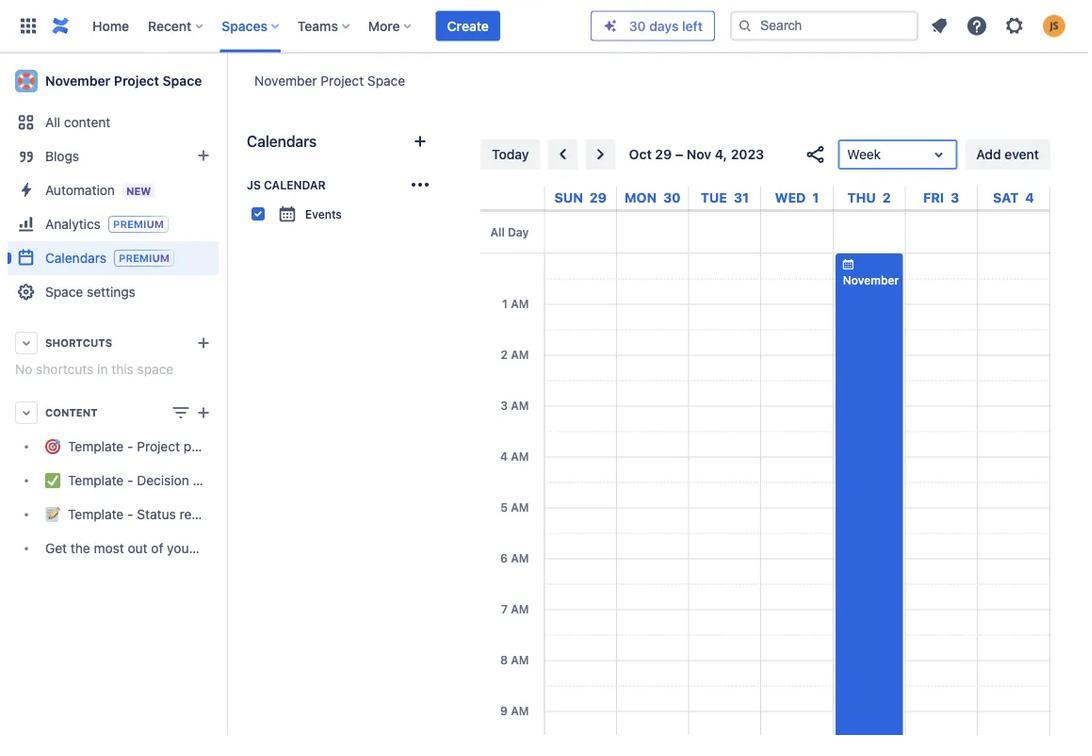 Task type: vqa. For each thing, say whether or not it's contained in the screenshot.
must
no



Task type: describe. For each thing, give the bounding box(es) containing it.
template - decision documentation link
[[8, 464, 284, 498]]

am for 5 am
[[511, 501, 529, 514]]

am for 6 am
[[511, 552, 529, 565]]

1 am
[[503, 297, 529, 311]]

am for 3 am
[[511, 399, 529, 412]]

start
[[945, 274, 972, 287]]

appswitcher icon image
[[17, 15, 40, 37]]

automation
[[45, 182, 115, 198]]

next image
[[590, 143, 613, 166]]

most
[[94, 541, 124, 556]]

1 november project space from the left
[[255, 73, 406, 88]]

- for decision
[[127, 473, 133, 488]]

your profile and preferences image
[[1044, 15, 1066, 37]]

project inside row
[[903, 274, 942, 287]]

out
[[128, 541, 148, 556]]

content
[[45, 407, 98, 419]]

get
[[45, 541, 67, 556]]

- for status
[[127, 507, 133, 522]]

thu  2
[[848, 190, 892, 206]]

get the most out of your team space link
[[8, 532, 268, 566]]

mon  30 link
[[621, 187, 685, 209]]

spaces button
[[216, 11, 286, 41]]

content
[[64, 115, 111, 130]]

template for template - status report
[[68, 507, 124, 522]]

add event button
[[966, 140, 1051, 170]]

documentation
[[193, 473, 284, 488]]

blogs link
[[8, 140, 219, 173]]

template for template - project plan
[[68, 439, 124, 454]]

am for 9 am
[[511, 705, 529, 718]]

of
[[151, 541, 163, 556]]

no shortcuts in this space
[[15, 362, 174, 377]]

8 am
[[501, 654, 529, 667]]

november for november project space
[[45, 73, 111, 89]]

calendar
[[264, 178, 326, 191]]

2 horizontal spatial space
[[368, 73, 406, 88]]

previous image
[[552, 143, 575, 166]]

sun  29
[[555, 190, 607, 206]]

spaces
[[222, 18, 268, 33]]

–
[[676, 147, 684, 162]]

9 am
[[501, 705, 529, 718]]

6 am
[[501, 552, 529, 565]]

more button
[[363, 11, 419, 41]]

space settings link
[[8, 275, 219, 309]]

global element
[[11, 0, 591, 52]]

- for project
[[127, 439, 133, 454]]

1 horizontal spatial calendars
[[247, 132, 317, 150]]

1 horizontal spatial space
[[163, 73, 202, 89]]

tree inside space element
[[8, 430, 284, 566]]

shortcuts
[[36, 362, 94, 377]]

0 horizontal spatial november project space link
[[8, 62, 219, 100]]

create a page image
[[192, 402, 215, 424]]

Search field
[[731, 11, 919, 41]]

fri  3
[[924, 190, 960, 206]]

the
[[71, 541, 90, 556]]

premium image for analytics
[[108, 216, 169, 233]]

0 horizontal spatial space
[[137, 362, 174, 377]]

template for template - decision documentation
[[68, 473, 124, 488]]

tue  31 link
[[697, 187, 753, 209]]

wed  1
[[776, 190, 820, 206]]

teams button
[[292, 11, 357, 41]]

7
[[501, 603, 508, 616]]

29
[[656, 147, 672, 162]]

all day row
[[481, 212, 1050, 253]]

day
[[508, 226, 529, 239]]

2 am
[[501, 348, 529, 362]]

open image
[[928, 143, 951, 166]]

all content
[[45, 115, 111, 130]]

am for 4 am
[[511, 450, 529, 463]]

all for all content
[[45, 115, 60, 130]]

9
[[501, 705, 508, 718]]

space settings
[[45, 284, 136, 300]]

events
[[305, 207, 342, 221]]

calendars inside calendars link
[[45, 250, 106, 265]]

all day
[[491, 226, 529, 239]]

more
[[369, 18, 400, 33]]

create
[[448, 18, 489, 33]]

1 horizontal spatial november project space link
[[255, 71, 406, 90]]

space inside "link"
[[45, 284, 83, 300]]

2
[[501, 348, 508, 362]]

home
[[92, 18, 129, 33]]

settings icon image
[[1004, 15, 1027, 37]]

premium icon image
[[603, 18, 618, 33]]

this
[[111, 362, 134, 377]]

plan
[[184, 439, 210, 454]]

sun  29 link
[[551, 187, 611, 209]]

template - status report link
[[8, 498, 219, 532]]

november project start link
[[836, 254, 972, 735]]

report
[[180, 507, 217, 522]]

row containing sun  29
[[481, 187, 1050, 210]]

mon  30
[[625, 190, 681, 206]]

get the most out of your team space
[[45, 541, 268, 556]]

november project start row
[[481, 254, 1050, 735]]

fri  3 link
[[920, 187, 964, 209]]

30 days left button
[[592, 12, 715, 40]]

confluence image
[[49, 15, 72, 37]]

home link
[[87, 11, 135, 41]]

analytics link
[[8, 207, 219, 241]]



Task type: locate. For each thing, give the bounding box(es) containing it.
js
[[247, 178, 261, 191]]

row group containing all day
[[481, 212, 1051, 735]]

add
[[977, 147, 1002, 162]]

2 vertical spatial -
[[127, 507, 133, 522]]

recent
[[148, 18, 192, 33]]

1 vertical spatial all
[[491, 226, 505, 239]]

recent button
[[142, 11, 211, 41]]

4 am
[[501, 450, 529, 463]]

7 am from the top
[[511, 603, 529, 616]]

search image
[[738, 18, 753, 33]]

november down thu  2 link
[[844, 274, 900, 287]]

add shortcut image
[[192, 332, 215, 354]]

am for 2 am
[[511, 348, 529, 362]]

6 am from the top
[[511, 552, 529, 565]]

30
[[630, 18, 646, 33]]

today
[[492, 147, 530, 162]]

am right 6
[[511, 552, 529, 565]]

2023
[[731, 147, 765, 162]]

help icon image
[[966, 15, 989, 37]]

your
[[167, 541, 194, 556]]

space down 'more' popup button in the top of the page
[[368, 73, 406, 88]]

4
[[501, 450, 508, 463]]

all for all day
[[491, 226, 505, 239]]

shortcuts
[[45, 337, 112, 349]]

project left start
[[903, 274, 942, 287]]

november project space inside space element
[[45, 73, 202, 89]]

in
[[97, 362, 108, 377]]

november inside row
[[844, 274, 900, 287]]

november project space link down teams popup button
[[255, 71, 406, 90]]

today button
[[481, 140, 541, 170]]

1 vertical spatial calendars
[[45, 250, 106, 265]]

4,
[[715, 147, 728, 162]]

banner containing home
[[0, 0, 1089, 53]]

premium image inside analytics link
[[108, 216, 169, 233]]

all inside space element
[[45, 115, 60, 130]]

template
[[68, 439, 124, 454], [68, 473, 124, 488], [68, 507, 124, 522]]

30 days left
[[630, 18, 703, 33]]

november down global element
[[255, 73, 317, 88]]

project up decision
[[137, 439, 180, 454]]

november project start
[[844, 274, 972, 287]]

3 template from the top
[[68, 507, 124, 522]]

row group
[[481, 212, 1051, 735]]

blogs
[[45, 148, 79, 164]]

am
[[511, 297, 529, 311], [511, 348, 529, 362], [511, 399, 529, 412], [511, 450, 529, 463], [511, 501, 529, 514], [511, 552, 529, 565], [511, 603, 529, 616], [511, 654, 529, 667], [511, 705, 529, 718]]

0 horizontal spatial november project space
[[45, 73, 202, 89]]

tree
[[8, 430, 284, 566]]

5 am from the top
[[511, 501, 529, 514]]

calendars
[[247, 132, 317, 150], [45, 250, 106, 265]]

project
[[321, 73, 364, 88], [114, 73, 159, 89], [903, 274, 942, 287], [137, 439, 180, 454]]

add event
[[977, 147, 1040, 162]]

2 template from the top
[[68, 473, 124, 488]]

no
[[15, 362, 32, 377]]

3 am from the top
[[511, 399, 529, 412]]

week
[[848, 147, 882, 162]]

create link
[[436, 11, 500, 41]]

am for 8 am
[[511, 654, 529, 667]]

premium image for calendars
[[114, 250, 174, 267]]

2 am from the top
[[511, 348, 529, 362]]

space right 'team'
[[232, 541, 268, 556]]

3 - from the top
[[127, 507, 133, 522]]

grid
[[481, 187, 1051, 735]]

template up most on the left of page
[[68, 507, 124, 522]]

1 vertical spatial premium image
[[114, 250, 174, 267]]

am right 3
[[511, 399, 529, 412]]

november project space link
[[8, 62, 219, 100], [255, 71, 406, 90]]

decision
[[137, 473, 189, 488]]

3 am
[[501, 399, 529, 412]]

2 vertical spatial template
[[68, 507, 124, 522]]

am right 2
[[511, 348, 529, 362]]

0 horizontal spatial space
[[45, 284, 83, 300]]

template - project plan link
[[8, 430, 219, 464]]

space right this
[[137, 362, 174, 377]]

nov
[[687, 147, 712, 162]]

all left day
[[491, 226, 505, 239]]

share image
[[804, 143, 827, 166]]

0 horizontal spatial all
[[45, 115, 60, 130]]

space
[[137, 362, 174, 377], [232, 541, 268, 556]]

am right 8
[[511, 654, 529, 667]]

shortcuts button
[[8, 326, 219, 360]]

grid containing sun  29
[[481, 187, 1051, 735]]

days
[[650, 18, 679, 33]]

oct 29 – nov 4, 2023
[[629, 147, 765, 162]]

row
[[481, 187, 1050, 210]]

premium image
[[108, 216, 169, 233], [114, 250, 174, 267]]

1 - from the top
[[127, 439, 133, 454]]

premium image up space settings "link"
[[114, 250, 174, 267]]

- left status
[[127, 507, 133, 522]]

tue  31
[[701, 190, 750, 206]]

- up template - decision documentation link
[[127, 439, 133, 454]]

0 vertical spatial -
[[127, 439, 133, 454]]

premium image inside calendars link
[[114, 250, 174, 267]]

team
[[197, 541, 228, 556]]

all content link
[[8, 106, 219, 140]]

9 am from the top
[[511, 705, 529, 718]]

premium image down new on the left top of the page
[[108, 216, 169, 233]]

change view image
[[170, 402, 192, 424]]

template - status report
[[68, 507, 217, 522]]

teams
[[298, 18, 338, 33]]

content button
[[8, 396, 219, 430]]

- left decision
[[127, 473, 133, 488]]

am right 9
[[511, 705, 529, 718]]

actions image
[[409, 173, 432, 196]]

5 am
[[501, 501, 529, 514]]

space left collapse sidebar icon on the top left
[[163, 73, 202, 89]]

am for 7 am
[[511, 603, 529, 616]]

analytics
[[45, 216, 101, 231]]

all inside "row"
[[491, 226, 505, 239]]

calendars down 'analytics'
[[45, 250, 106, 265]]

1 horizontal spatial november
[[255, 73, 317, 88]]

8 am from the top
[[511, 654, 529, 667]]

5
[[501, 501, 508, 514]]

0 vertical spatial space
[[137, 362, 174, 377]]

space left settings on the left of the page
[[45, 284, 83, 300]]

space inside get the most out of your team space link
[[232, 541, 268, 556]]

1
[[503, 297, 508, 311]]

november for november project start
[[844, 274, 900, 287]]

add calendar image
[[409, 130, 432, 153]]

0 horizontal spatial november
[[45, 73, 111, 89]]

4 am from the top
[[511, 450, 529, 463]]

collapse sidebar image
[[206, 62, 247, 100]]

create a blog image
[[192, 144, 215, 167]]

1 horizontal spatial space
[[232, 541, 268, 556]]

0 vertical spatial premium image
[[108, 216, 169, 233]]

7 am
[[501, 603, 529, 616]]

am right 7 at left
[[511, 603, 529, 616]]

1 vertical spatial template
[[68, 473, 124, 488]]

all
[[45, 115, 60, 130], [491, 226, 505, 239]]

template - project plan
[[68, 439, 210, 454]]

calendars up the js calendar
[[247, 132, 317, 150]]

1 vertical spatial space
[[232, 541, 268, 556]]

oct
[[629, 147, 652, 162]]

november inside space element
[[45, 73, 111, 89]]

1 horizontal spatial november project space
[[255, 73, 406, 88]]

template - decision documentation
[[68, 473, 284, 488]]

3
[[501, 399, 508, 412]]

space element
[[0, 53, 284, 735]]

calendars link
[[8, 241, 219, 275]]

2 horizontal spatial november
[[844, 274, 900, 287]]

2 november project space from the left
[[45, 73, 202, 89]]

1 vertical spatial -
[[127, 473, 133, 488]]

november project space link up 'all content' link
[[8, 62, 219, 100]]

0 vertical spatial all
[[45, 115, 60, 130]]

project up 'all content' link
[[114, 73, 159, 89]]

sat  4
[[994, 190, 1035, 206]]

am for 1 am
[[511, 297, 529, 311]]

left
[[683, 18, 703, 33]]

template down content dropdown button
[[68, 439, 124, 454]]

0 vertical spatial calendars
[[247, 132, 317, 150]]

status
[[137, 507, 176, 522]]

new
[[126, 185, 151, 197]]

8
[[501, 654, 508, 667]]

confluence image
[[49, 15, 72, 37]]

1 am from the top
[[511, 297, 529, 311]]

js calendar
[[247, 178, 326, 191]]

november up all content
[[45, 73, 111, 89]]

0 vertical spatial template
[[68, 439, 124, 454]]

settings
[[87, 284, 136, 300]]

1 horizontal spatial all
[[491, 226, 505, 239]]

november project space up 'all content' link
[[45, 73, 202, 89]]

project down teams popup button
[[321, 73, 364, 88]]

0 horizontal spatial calendars
[[45, 250, 106, 265]]

sat  4 link
[[990, 187, 1039, 209]]

2 - from the top
[[127, 473, 133, 488]]

november
[[255, 73, 317, 88], [45, 73, 111, 89], [844, 274, 900, 287]]

notification icon image
[[929, 15, 951, 37]]

1 template from the top
[[68, 439, 124, 454]]

banner
[[0, 0, 1089, 53]]

wed  1 link
[[772, 187, 823, 209]]

am right 4
[[511, 450, 529, 463]]

template down template - project plan link
[[68, 473, 124, 488]]

tree containing template - project plan
[[8, 430, 284, 566]]

am right 1
[[511, 297, 529, 311]]

thu  2 link
[[844, 187, 895, 209]]

november project space down teams popup button
[[255, 73, 406, 88]]

all left content
[[45, 115, 60, 130]]

am right 5
[[511, 501, 529, 514]]



